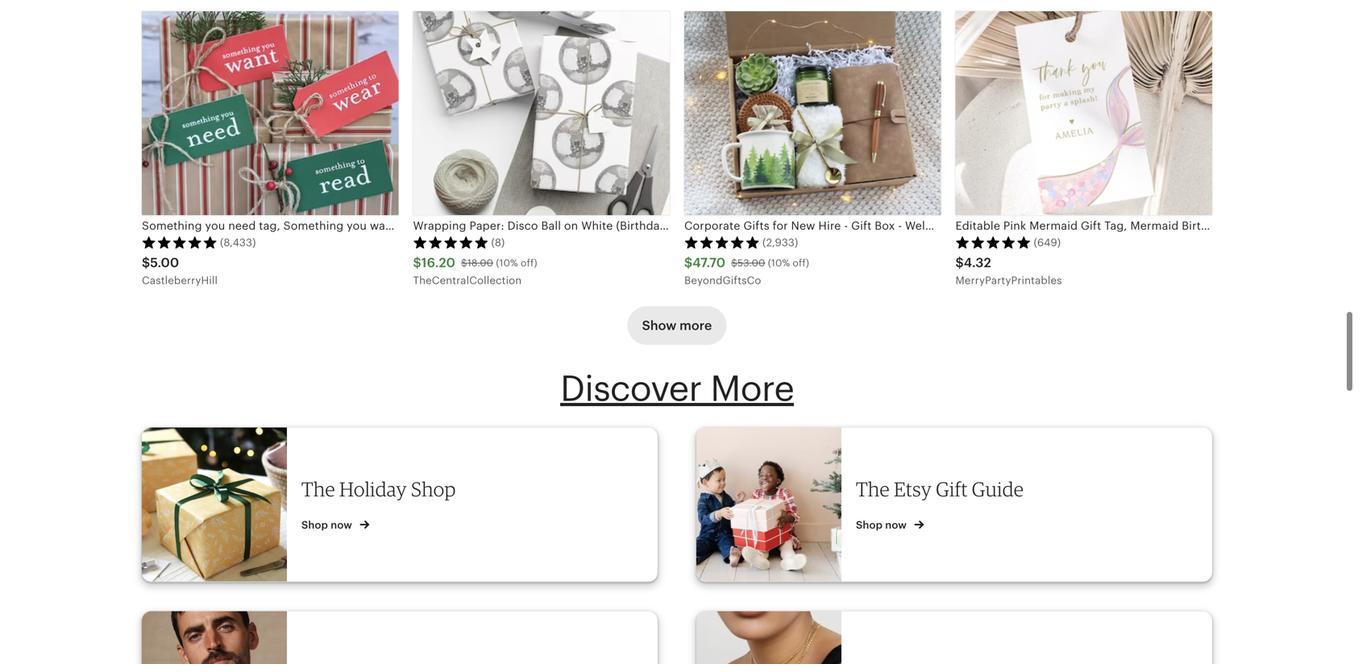 Task type: describe. For each thing, give the bounding box(es) containing it.
16.20
[[422, 255, 456, 270]]

show
[[642, 319, 677, 333]]

shop for the etsy gift guide
[[856, 519, 883, 531]]

shop now for etsy
[[856, 519, 910, 531]]

5 out of 5 stars image for 4.32
[[956, 236, 1032, 249]]

$ 16.20 $ 18.00 (10% off) thecentralcollection
[[413, 255, 538, 287]]

$ for 16.20
[[413, 255, 422, 270]]

more
[[680, 319, 712, 333]]

etsy
[[894, 477, 932, 501]]

(649)
[[1034, 237, 1061, 249]]

(8,433)
[[220, 237, 256, 249]]

now for holiday
[[331, 519, 352, 531]]

gift
[[936, 477, 968, 501]]

5.00
[[150, 255, 179, 270]]

5 out of 5 stars image for 16.20
[[413, 236, 489, 249]]

47.70
[[693, 255, 726, 270]]

$ 5.00 castleberryhill
[[142, 255, 218, 287]]

(8)
[[491, 237, 505, 249]]

show more
[[642, 319, 712, 333]]

$ for 4.32
[[956, 255, 964, 270]]

editable pink mermaid gift tag, mermaid birthday party favor tag, under the sea mermaid thank you tag, mermaid swing tag, digital download image
[[956, 11, 1213, 215]]

off) for 47.70
[[793, 258, 810, 269]]

discover more
[[560, 369, 794, 409]]

more
[[711, 369, 794, 409]]

the for the etsy gift guide
[[856, 477, 890, 501]]

off) for 16.20
[[521, 258, 538, 269]]

(10% for 47.70
[[768, 258, 790, 269]]

the holiday shop
[[302, 477, 456, 501]]



Task type: vqa. For each thing, say whether or not it's contained in the screenshot.
MESH
no



Task type: locate. For each thing, give the bounding box(es) containing it.
now
[[331, 519, 352, 531], [886, 519, 907, 531]]

shop down the holiday shop on the left
[[302, 519, 328, 531]]

5 out of 5 stars image up '47.70'
[[685, 236, 760, 249]]

2 (10% from the left
[[768, 258, 790, 269]]

(10%
[[496, 258, 518, 269], [768, 258, 790, 269]]

$ for 5.00
[[142, 255, 150, 270]]

off)
[[521, 258, 538, 269], [793, 258, 810, 269]]

18.00
[[467, 258, 494, 269]]

holiday
[[339, 477, 407, 501]]

shop now for holiday
[[302, 519, 355, 531]]

$ 47.70 $ 53.00 (10% off) beyondgiftsco
[[685, 255, 810, 287]]

the for the holiday shop
[[302, 477, 335, 501]]

0 horizontal spatial (10%
[[496, 258, 518, 269]]

(10% inside $ 16.20 $ 18.00 (10% off) thecentralcollection
[[496, 258, 518, 269]]

5 out of 5 stars image up 4.32
[[956, 236, 1032, 249]]

(10% down (8)
[[496, 258, 518, 269]]

the etsy gift guide
[[856, 477, 1024, 501]]

off) down (2,933)
[[793, 258, 810, 269]]

shop down the etsy gift guide
[[856, 519, 883, 531]]

shop now
[[302, 519, 355, 531], [856, 519, 910, 531]]

shop now down holiday
[[302, 519, 355, 531]]

1 the from the left
[[302, 477, 335, 501]]

5 out of 5 stars image for 47.70
[[685, 236, 760, 249]]

2 off) from the left
[[793, 258, 810, 269]]

5 out of 5 stars image
[[142, 236, 218, 249], [413, 236, 489, 249], [685, 236, 760, 249], [956, 236, 1032, 249]]

2 the from the left
[[856, 477, 890, 501]]

1 now from the left
[[331, 519, 352, 531]]

1 off) from the left
[[521, 258, 538, 269]]

2 horizontal spatial shop
[[856, 519, 883, 531]]

$ inside $ 4.32 merrypartyprintables
[[956, 255, 964, 270]]

1 shop now from the left
[[302, 519, 355, 531]]

shop now down etsy
[[856, 519, 910, 531]]

the
[[302, 477, 335, 501], [856, 477, 890, 501]]

5 out of 5 stars image up 16.20 at the top left of the page
[[413, 236, 489, 249]]

0 horizontal spatial shop
[[302, 519, 328, 531]]

1 horizontal spatial the
[[856, 477, 890, 501]]

1 horizontal spatial shop
[[411, 477, 456, 501]]

(10% down (2,933)
[[768, 258, 790, 269]]

53.00
[[738, 258, 766, 269]]

1 5 out of 5 stars image from the left
[[142, 236, 218, 249]]

(2,933)
[[763, 237, 799, 249]]

(10% inside '$ 47.70 $ 53.00 (10% off) beyondgiftsco'
[[768, 258, 790, 269]]

0 horizontal spatial the
[[302, 477, 335, 501]]

guide
[[972, 477, 1024, 501]]

(10% for 16.20
[[496, 258, 518, 269]]

3 5 out of 5 stars image from the left
[[685, 236, 760, 249]]

the left etsy
[[856, 477, 890, 501]]

0 horizontal spatial shop now
[[302, 519, 355, 531]]

4.32
[[964, 255, 992, 270]]

beyondgiftsco
[[685, 274, 762, 287]]

$
[[142, 255, 150, 270], [413, 255, 422, 270], [685, 255, 693, 270], [956, 255, 964, 270], [461, 258, 467, 269], [731, 258, 738, 269]]

corporate gifts for new hire - gift box - welcome to the team - appreciation gift - recognition gift box - welcome to work box, welcome gift image
[[685, 11, 941, 215]]

shop
[[411, 477, 456, 501], [302, 519, 328, 531], [856, 519, 883, 531]]

now down holiday
[[331, 519, 352, 531]]

1 horizontal spatial off)
[[793, 258, 810, 269]]

show more link
[[628, 307, 727, 345]]

something you need tag, something you want, you need, to wear, to read tags, christmas gift tags, want need wear read tags, set of 4 image
[[142, 11, 399, 215]]

2 5 out of 5 stars image from the left
[[413, 236, 489, 249]]

$ inside "$ 5.00 castleberryhill"
[[142, 255, 150, 270]]

$ 4.32 merrypartyprintables
[[956, 255, 1062, 287]]

merrypartyprintables
[[956, 274, 1062, 287]]

off) right 18.00
[[521, 258, 538, 269]]

discover more link
[[560, 369, 794, 409]]

the left holiday
[[302, 477, 335, 501]]

$ for 47.70
[[685, 255, 693, 270]]

5 out of 5 stars image up 5.00
[[142, 236, 218, 249]]

thecentralcollection
[[413, 274, 522, 287]]

2 now from the left
[[886, 519, 907, 531]]

1 horizontal spatial shop now
[[856, 519, 910, 531]]

castleberryhill
[[142, 274, 218, 287]]

wrapping paper: disco ball on white (birthday, bachelorette, disco party, girls night, holiday, christmas gift wrap) image
[[413, 11, 670, 215]]

shop for the holiday shop
[[302, 519, 328, 531]]

now down etsy
[[886, 519, 907, 531]]

now for etsy
[[886, 519, 907, 531]]

2 shop now from the left
[[856, 519, 910, 531]]

5 out of 5 stars image for 5.00
[[142, 236, 218, 249]]

1 horizontal spatial (10%
[[768, 258, 790, 269]]

4 5 out of 5 stars image from the left
[[956, 236, 1032, 249]]

off) inside '$ 47.70 $ 53.00 (10% off) beyondgiftsco'
[[793, 258, 810, 269]]

1 horizontal spatial now
[[886, 519, 907, 531]]

discover
[[560, 369, 702, 409]]

shop right holiday
[[411, 477, 456, 501]]

off) inside $ 16.20 $ 18.00 (10% off) thecentralcollection
[[521, 258, 538, 269]]

1 (10% from the left
[[496, 258, 518, 269]]

0 horizontal spatial now
[[331, 519, 352, 531]]

0 horizontal spatial off)
[[521, 258, 538, 269]]



